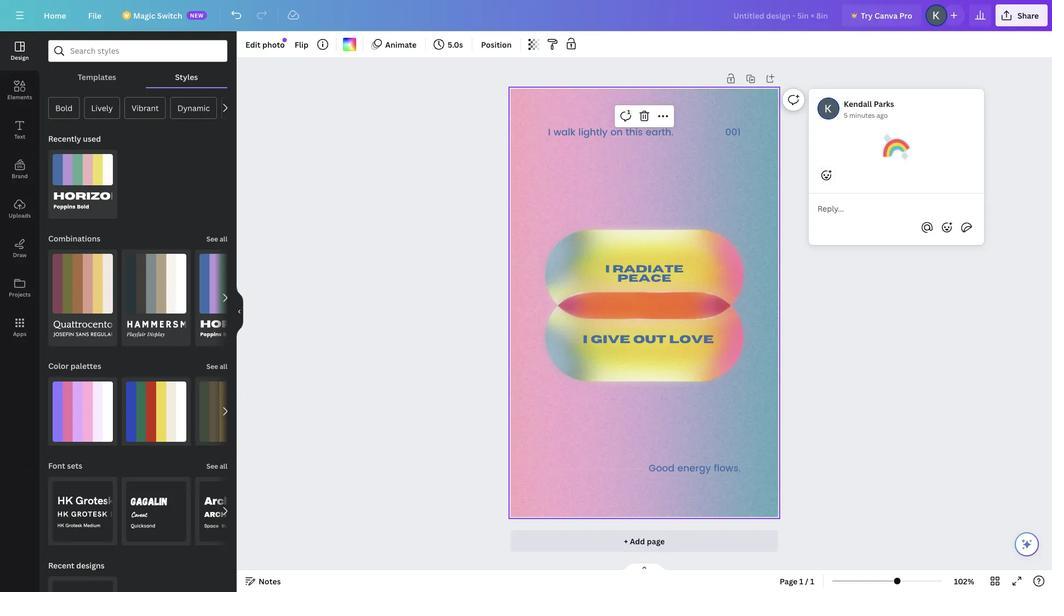 Task type: locate. For each thing, give the bounding box(es) containing it.
i left give
[[583, 334, 588, 345]]

apps
[[13, 330, 27, 337]]

1 see all from the top
[[207, 234, 228, 243]]

1 horizontal spatial i
[[583, 334, 588, 345]]

see for color palettes
[[207, 362, 218, 371]]

dynamic button
[[170, 97, 217, 119]]

ago
[[877, 110, 888, 120]]

styles
[[175, 72, 198, 82]]

position
[[481, 39, 512, 50]]

2 vertical spatial see
[[207, 462, 218, 471]]

edit photo
[[246, 39, 285, 50]]

1 all from the top
[[220, 234, 228, 243]]

1 right the /
[[811, 576, 815, 586]]

recently
[[48, 134, 81, 144]]

5.0s button
[[430, 36, 468, 53]]

1 vertical spatial see all button
[[205, 355, 229, 377]]

switch
[[157, 10, 182, 21]]

home
[[44, 10, 66, 21]]

brand button
[[0, 150, 39, 189]]

templates
[[78, 72, 116, 82]]

2 horizontal spatial i
[[606, 264, 610, 275]]

1 left the /
[[800, 576, 804, 586]]

0 vertical spatial see all button
[[205, 228, 229, 249]]

try canva pro
[[861, 10, 913, 21]]

kendall parks list
[[809, 89, 989, 280]]

i inside i radiate peace
[[606, 264, 610, 275]]

brand
[[12, 172, 28, 180]]

flip
[[295, 39, 309, 50]]

good energy flows.
[[649, 461, 741, 477]]

flows.
[[714, 461, 741, 477]]

templates button
[[48, 66, 146, 87]]

design button
[[0, 31, 39, 71]]

edit photo button
[[241, 36, 289, 53]]

3 see from the top
[[207, 462, 218, 471]]

uploads
[[9, 212, 31, 219]]

recent designs
[[48, 560, 105, 571]]

2 vertical spatial see all button
[[205, 455, 229, 477]]

0 vertical spatial see
[[207, 234, 218, 243]]

1 vertical spatial all
[[220, 362, 228, 371]]

text
[[14, 133, 25, 140]]

2 vertical spatial see all
[[207, 462, 228, 471]]

vibrant
[[132, 103, 159, 113]]

flip button
[[290, 36, 313, 53]]

2 see from the top
[[207, 362, 218, 371]]

side panel tab list
[[0, 31, 39, 347]]

projects button
[[0, 268, 39, 308]]

main menu bar
[[0, 0, 1053, 31]]

2 see all button from the top
[[205, 355, 229, 377]]

recently used
[[48, 134, 101, 144]]

1 vertical spatial i
[[606, 264, 610, 275]]

page
[[647, 536, 665, 546]]

position button
[[477, 36, 516, 53]]

2 horizontal spatial 1
[[811, 576, 815, 586]]

see all button
[[205, 228, 229, 249], [205, 355, 229, 377], [205, 455, 229, 477]]

elements button
[[0, 71, 39, 110]]

1
[[628, 108, 631, 116], [800, 576, 804, 586], [811, 576, 815, 586]]

all
[[220, 234, 228, 243], [220, 362, 228, 371], [220, 462, 228, 471]]

color palettes
[[48, 361, 101, 371]]

designs
[[76, 560, 105, 571]]

new
[[190, 12, 204, 19]]

bold button
[[48, 97, 80, 119]]

3 see all button from the top
[[205, 455, 229, 477]]

1 vertical spatial see
[[207, 362, 218, 371]]

kendall parks 5 minutes ago
[[844, 98, 895, 120]]

2 all from the top
[[220, 362, 228, 371]]

i for i give out love
[[583, 334, 588, 345]]

walk
[[554, 125, 576, 140]]

i radiate peace
[[606, 264, 684, 284]]

give
[[591, 334, 631, 345]]

001
[[726, 125, 741, 140]]

i left walk
[[548, 125, 551, 140]]

color palettes button
[[47, 355, 102, 377]]

3 all from the top
[[220, 462, 228, 471]]

1 see all button from the top
[[205, 228, 229, 249]]

i
[[548, 125, 551, 140], [606, 264, 610, 275], [583, 334, 588, 345]]

combinations
[[48, 233, 101, 244]]

i left peace
[[606, 264, 610, 275]]

see all
[[207, 234, 228, 243], [207, 362, 228, 371], [207, 462, 228, 471]]

dynamic
[[177, 103, 210, 113]]

3 see all from the top
[[207, 462, 228, 471]]

pro
[[900, 10, 913, 21]]

0 vertical spatial see all
[[207, 234, 228, 243]]

0 vertical spatial i
[[548, 125, 551, 140]]

0 horizontal spatial i
[[548, 125, 551, 140]]

notes button
[[241, 572, 285, 590]]

2 vertical spatial i
[[583, 334, 588, 345]]

home link
[[35, 4, 75, 26]]

102% button
[[947, 572, 983, 590]]

1 see from the top
[[207, 234, 218, 243]]

all for combinations
[[220, 234, 228, 243]]

good
[[649, 461, 675, 477]]

all for font sets
[[220, 462, 228, 471]]

magic
[[133, 10, 155, 21]]

0 horizontal spatial 1
[[628, 108, 631, 116]]

canva assistant image
[[1021, 538, 1034, 551]]

apply "sylvan lace" style image
[[200, 381, 260, 442]]

bold
[[55, 103, 73, 113]]

apply "toy store" style image
[[126, 381, 186, 442]]

try canva pro button
[[843, 4, 922, 26]]

see all button for combinations
[[205, 228, 229, 249]]

i for i radiate peace
[[606, 264, 610, 275]]

see
[[207, 234, 218, 243], [207, 362, 218, 371], [207, 462, 218, 471]]

1 vertical spatial see all
[[207, 362, 228, 371]]

5.0s
[[448, 39, 463, 50]]

+
[[624, 536, 628, 546]]

font sets
[[48, 461, 82, 471]]

1 up this
[[628, 108, 631, 116]]

combinations button
[[47, 228, 102, 249]]

2 see all from the top
[[207, 362, 228, 371]]

share button
[[996, 4, 1048, 26]]

love
[[669, 334, 714, 345]]

0 vertical spatial all
[[220, 234, 228, 243]]

earth.
[[646, 125, 674, 140]]

2 vertical spatial all
[[220, 462, 228, 471]]



Task type: vqa. For each thing, say whether or not it's contained in the screenshot.
FLOWS.
yes



Task type: describe. For each thing, give the bounding box(es) containing it.
lively button
[[84, 97, 120, 119]]

see all for combinations
[[207, 234, 228, 243]]

file button
[[79, 4, 110, 26]]

+ add page
[[624, 536, 665, 546]]

minutes
[[850, 110, 876, 120]]

text button
[[0, 110, 39, 150]]

expressing gratitude image
[[884, 134, 910, 160]]

no color image
[[343, 38, 356, 51]]

see all for font sets
[[207, 462, 228, 471]]

vibrant button
[[124, 97, 166, 119]]

draw
[[13, 251, 27, 259]]

Design title text field
[[725, 4, 838, 26]]

share
[[1018, 10, 1040, 21]]

radiate
[[613, 264, 684, 275]]

parks
[[874, 98, 895, 109]]

canva
[[875, 10, 898, 21]]

peace
[[618, 273, 672, 284]]

i walk lightly on this earth.
[[548, 125, 674, 140]]

recent
[[48, 560, 74, 571]]

Search styles search field
[[70, 41, 206, 61]]

edit
[[246, 39, 261, 50]]

i give out love
[[583, 334, 714, 345]]

+ add page button
[[511, 530, 779, 552]]

out
[[634, 334, 667, 345]]

show pages image
[[618, 563, 671, 571]]

1 button
[[617, 107, 635, 125]]

try
[[861, 10, 873, 21]]

draw button
[[0, 229, 39, 268]]

sets
[[67, 461, 82, 471]]

styles button
[[146, 66, 228, 87]]

animate button
[[368, 36, 421, 53]]

add
[[630, 536, 645, 546]]

design
[[11, 54, 29, 61]]

1 inside button
[[628, 108, 631, 116]]

apps button
[[0, 308, 39, 347]]

see all button for color palettes
[[205, 355, 229, 377]]

energy
[[678, 461, 711, 477]]

Reply draft. Add a reply or @mention. text field
[[818, 202, 976, 214]]

on
[[611, 125, 623, 140]]

102%
[[955, 576, 975, 586]]

see all for color palettes
[[207, 362, 228, 371]]

this
[[626, 125, 643, 140]]

see for combinations
[[207, 234, 218, 243]]

1 horizontal spatial 1
[[800, 576, 804, 586]]

file
[[88, 10, 102, 21]]

lively
[[91, 103, 113, 113]]

font sets button
[[47, 455, 84, 477]]

kendall
[[844, 98, 873, 109]]

used
[[83, 134, 101, 144]]

notes
[[259, 576, 281, 586]]

uploads button
[[0, 189, 39, 229]]

all for color palettes
[[220, 362, 228, 371]]

photo
[[262, 39, 285, 50]]

page 1 / 1
[[780, 576, 815, 586]]

5
[[844, 110, 848, 120]]

apply style image
[[53, 581, 113, 592]]

hide image
[[236, 285, 243, 338]]

animate
[[385, 39, 417, 50]]

lightly
[[579, 125, 608, 140]]

i for i walk lightly on this earth.
[[548, 125, 551, 140]]

elements
[[7, 93, 32, 101]]

palettes
[[71, 361, 101, 371]]

color
[[48, 361, 69, 371]]

new image
[[283, 38, 287, 42]]

projects
[[9, 291, 31, 298]]

font
[[48, 461, 65, 471]]

see for font sets
[[207, 462, 218, 471]]

/
[[806, 576, 809, 586]]

page
[[780, 576, 798, 586]]

see all button for font sets
[[205, 455, 229, 477]]

magic switch
[[133, 10, 182, 21]]

apply "cosmic flair" style image
[[53, 381, 113, 442]]



